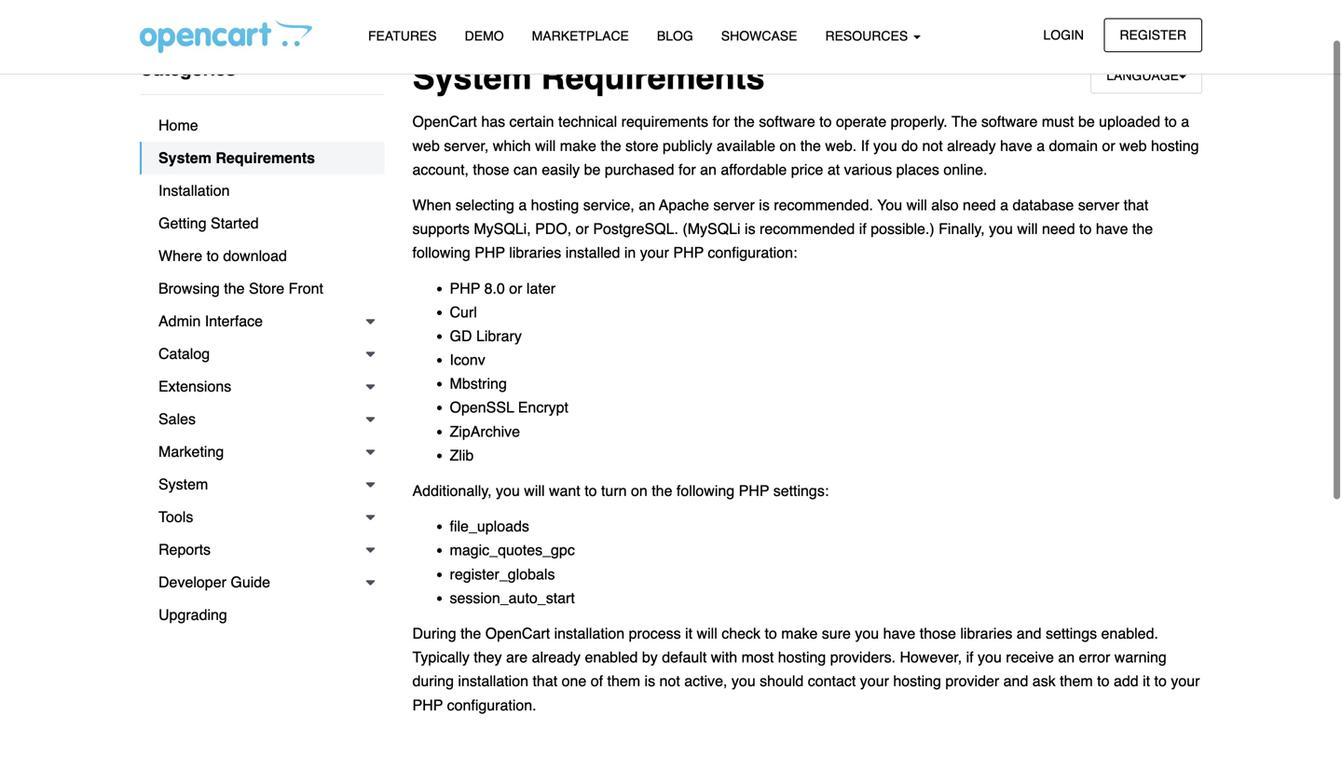 Task type: describe. For each thing, give the bounding box(es) containing it.
php left settings:
[[739, 482, 770, 499]]

you
[[878, 196, 903, 214]]

active,
[[685, 672, 728, 690]]

login link
[[1028, 18, 1100, 52]]

2 web from the left
[[1120, 137, 1147, 154]]

system requirements link
[[140, 142, 385, 174]]

do
[[902, 137, 918, 154]]

2 horizontal spatial your
[[1171, 672, 1200, 690]]

check
[[722, 625, 761, 642]]

also
[[932, 196, 959, 214]]

to left add
[[1098, 672, 1110, 690]]

to right uploaded
[[1165, 113, 1178, 130]]

error
[[1079, 649, 1111, 666]]

has
[[481, 113, 505, 130]]

0 vertical spatial and
[[1017, 625, 1042, 642]]

1 horizontal spatial requirements
[[541, 58, 765, 97]]

if inside when selecting a hosting service, an apache server is recommended. you will also need a database server that supports mysqli, pdo, or postgresql. (mysqli is recommended if possible.) finally, you will need to have the following php libraries installed in your php configuration:
[[860, 220, 867, 237]]

make inside opencart has certain technical requirements for the software to operate properly. the software must be uploaded to a web server, which will make the store publicly available on the web. if you do not already have a domain or web hosting account, those can easily be purchased for an affordable price at various places online.
[[560, 137, 597, 154]]

php inside during the opencart installation process it will check to make sure you have those libraries and settings enabled. typically they are already enabled by default with most hosting providers. however, if you receive an error warning during installation that one of them is not active, you should contact your hosting provider and ask them to add it to your php configuration.
[[413, 696, 443, 714]]

enabled.
[[1102, 625, 1159, 642]]

getting started
[[159, 214, 259, 232]]

if inside during the opencart installation process it will check to make sure you have those libraries and settings enabled. typically they are already enabled by default with most hosting providers. however, if you receive an error warning during installation that one of them is not active, you should contact your hosting provider and ask them to add it to your php configuration.
[[967, 649, 974, 666]]

browsing
[[159, 280, 220, 297]]

configuration.
[[447, 696, 537, 714]]

store
[[249, 280, 285, 297]]

pdo,
[[535, 220, 572, 237]]

to up web.
[[820, 113, 832, 130]]

later
[[527, 280, 556, 297]]

or inside opencart has certain technical requirements for the software to operate properly. the software must be uploaded to a web server, which will make the store publicly available on the web. if you do not already have a domain or web hosting account, those can easily be purchased for an affordable price at various places online.
[[1103, 137, 1116, 154]]

affordable
[[721, 161, 787, 178]]

0 vertical spatial is
[[759, 196, 770, 214]]

installed
[[566, 244, 620, 261]]

browsing the store front
[[159, 280, 324, 297]]

1 horizontal spatial be
[[1079, 113, 1095, 130]]

developer guide
[[159, 573, 270, 591]]

developer guide link
[[140, 566, 385, 599]]

opencart inside opencart has certain technical requirements for the software to operate properly. the software must be uploaded to a web server, which will make the store publicly available on the web. if you do not already have a domain or web hosting account, those can easily be purchased for an affordable price at various places online.
[[413, 113, 477, 130]]

or inside when selecting a hosting service, an apache server is recommended. you will also need a database server that supports mysqli, pdo, or postgresql. (mysqli is recommended if possible.) finally, you will need to have the following php libraries installed in your php configuration:
[[576, 220, 589, 237]]

following inside when selecting a hosting service, an apache server is recommended. you will also need a database server that supports mysqli, pdo, or postgresql. (mysqli is recommended if possible.) finally, you will need to have the following php libraries installed in your php configuration:
[[413, 244, 471, 261]]

to up most
[[765, 625, 777, 642]]

will down 'database'
[[1018, 220, 1038, 237]]

8.0
[[484, 280, 505, 297]]

browsing the store front link
[[140, 272, 385, 305]]

the
[[952, 113, 978, 130]]

where
[[159, 247, 202, 264]]

register_globals
[[450, 565, 555, 583]]

easily
[[542, 161, 580, 178]]

provider
[[946, 672, 1000, 690]]

settings
[[1046, 625, 1098, 642]]

1 vertical spatial for
[[679, 161, 696, 178]]

blog
[[657, 28, 694, 43]]

1 vertical spatial and
[[1004, 672, 1029, 690]]

where to download
[[159, 247, 287, 264]]

to left the turn
[[585, 482, 597, 499]]

2 them from the left
[[1060, 672, 1093, 690]]

download
[[223, 247, 287, 264]]

1 horizontal spatial your
[[860, 672, 889, 690]]

started
[[211, 214, 259, 232]]

1 horizontal spatial system requirements
[[413, 58, 765, 97]]

you inside when selecting a hosting service, an apache server is recommended. you will also need a database server that supports mysqli, pdo, or postgresql. (mysqli is recommended if possible.) finally, you will need to have the following php libraries installed in your php configuration:
[[989, 220, 1013, 237]]

you down most
[[732, 672, 756, 690]]

will inside opencart has certain technical requirements for the software to operate properly. the software must be uploaded to a web server, which will make the store publicly available on the web. if you do not already have a domain or web hosting account, those can easily be purchased for an affordable price at various places online.
[[535, 137, 556, 154]]

places
[[897, 161, 940, 178]]

openssl
[[450, 399, 514, 416]]

language
[[1107, 68, 1180, 83]]

file_uploads
[[450, 518, 530, 535]]

not inside opencart has certain technical requirements for the software to operate properly. the software must be uploaded to a web server, which will make the store publicly available on the web. if you do not already have a domain or web hosting account, those can easily be purchased for an affordable price at various places online.
[[923, 137, 943, 154]]

admin interface
[[159, 312, 263, 330]]

available
[[717, 137, 776, 154]]

account,
[[413, 161, 469, 178]]

price
[[791, 161, 824, 178]]

your inside when selecting a hosting service, an apache server is recommended. you will also need a database server that supports mysqli, pdo, or postgresql. (mysqli is recommended if possible.) finally, you will need to have the following php libraries installed in your php configuration:
[[640, 244, 669, 261]]

to down the warning
[[1155, 672, 1167, 690]]

providers.
[[831, 649, 896, 666]]

1 them from the left
[[608, 672, 641, 690]]

you inside opencart has certain technical requirements for the software to operate properly. the software must be uploaded to a web server, which will make the store publicly available on the web. if you do not already have a domain or web hosting account, those can easily be purchased for an affordable price at various places online.
[[874, 137, 898, 154]]

system link
[[140, 468, 385, 501]]

categories
[[140, 58, 236, 80]]

library
[[476, 327, 522, 344]]

have inside during the opencart installation process it will check to make sure you have those libraries and settings enabled. typically they are already enabled by default with most hosting providers. however, if you receive an error warning during installation that one of them is not active, you should contact your hosting provider and ask them to add it to your php configuration.
[[884, 625, 916, 642]]

an inside during the opencart installation process it will check to make sure you have those libraries and settings enabled. typically they are already enabled by default with most hosting providers. however, if you receive an error warning during installation that one of them is not active, you should contact your hosting provider and ask them to add it to your php configuration.
[[1059, 649, 1075, 666]]

1 horizontal spatial it
[[1143, 672, 1151, 690]]

gd
[[450, 327, 472, 344]]

marketplace
[[532, 28, 629, 43]]

1 vertical spatial following
[[677, 482, 735, 499]]

extensions
[[159, 378, 231, 395]]

web.
[[826, 137, 857, 154]]

catalog link
[[140, 338, 385, 370]]

php down (mysqli in the top right of the page
[[674, 244, 704, 261]]

recommended
[[760, 220, 855, 237]]

ask
[[1033, 672, 1056, 690]]

make inside during the opencart installation process it will check to make sure you have those libraries and settings enabled. typically they are already enabled by default with most hosting providers. however, if you receive an error warning during installation that one of them is not active, you should contact your hosting provider and ask them to add it to your php configuration.
[[782, 625, 818, 642]]

when
[[413, 196, 452, 214]]

system requirements inside 'link'
[[159, 149, 315, 166]]

marketing
[[159, 443, 224, 460]]

by
[[642, 649, 658, 666]]

home link
[[140, 109, 385, 142]]

showcase
[[722, 28, 798, 43]]

service,
[[583, 196, 635, 214]]

online.
[[944, 161, 988, 178]]

tools link
[[140, 501, 385, 533]]

hosting inside when selecting a hosting service, an apache server is recommended. you will also need a database server that supports mysqli, pdo, or postgresql. (mysqli is recommended if possible.) finally, you will need to have the following php libraries installed in your php configuration:
[[531, 196, 579, 214]]

that inside when selecting a hosting service, an apache server is recommended. you will also need a database server that supports mysqli, pdo, or postgresql. (mysqli is recommended if possible.) finally, you will need to have the following php libraries installed in your php configuration:
[[1124, 196, 1149, 214]]

warning
[[1115, 649, 1167, 666]]

marketplace link
[[518, 20, 643, 52]]

mbstring
[[450, 375, 507, 392]]

a left 'database'
[[1001, 196, 1009, 214]]

or inside 'php 8.0 or later curl gd library iconv mbstring openssl encrypt ziparchive zlib'
[[509, 280, 523, 297]]

a right uploaded
[[1182, 113, 1190, 130]]

finally,
[[939, 220, 985, 237]]

which
[[493, 137, 531, 154]]

recommended.
[[774, 196, 874, 214]]

sales link
[[140, 403, 385, 435]]

getting started link
[[140, 207, 385, 240]]

domain
[[1050, 137, 1098, 154]]

file_uploads magic_quotes_gpc register_globals session_auto_start
[[450, 518, 575, 606]]

postgresql.
[[593, 220, 679, 237]]

php down mysqli,
[[475, 244, 505, 261]]

to inside when selecting a hosting service, an apache server is recommended. you will also need a database server that supports mysqli, pdo, or postgresql. (mysqli is recommended if possible.) finally, you will need to have the following php libraries installed in your php configuration:
[[1080, 220, 1092, 237]]

you up file_uploads
[[496, 482, 520, 499]]

catalog
[[159, 345, 210, 362]]

server,
[[444, 137, 489, 154]]



Task type: locate. For each thing, give the bounding box(es) containing it.
php down during
[[413, 696, 443, 714]]

already inside opencart has certain technical requirements for the software to operate properly. the software must be uploaded to a web server, which will make the store publicly available on the web. if you do not already have a domain or web hosting account, those can easily be purchased for an affordable price at various places online.
[[948, 137, 996, 154]]

1 horizontal spatial that
[[1124, 196, 1149, 214]]

tools
[[159, 508, 193, 525]]

is down by
[[645, 672, 656, 690]]

1 vertical spatial already
[[532, 649, 581, 666]]

server right 'database'
[[1079, 196, 1120, 214]]

of
[[591, 672, 603, 690]]

1 horizontal spatial is
[[745, 220, 756, 237]]

2 vertical spatial have
[[884, 625, 916, 642]]

server up (mysqli in the top right of the page
[[714, 196, 755, 214]]

1 vertical spatial libraries
[[961, 625, 1013, 642]]

server
[[714, 196, 755, 214], [1079, 196, 1120, 214]]

have inside when selecting a hosting service, an apache server is recommended. you will also need a database server that supports mysqli, pdo, or postgresql. (mysqli is recommended if possible.) finally, you will need to have the following php libraries installed in your php configuration:
[[1096, 220, 1129, 237]]

are
[[506, 649, 528, 666]]

0 vertical spatial opencart
[[413, 113, 477, 130]]

1 vertical spatial on
[[631, 482, 648, 499]]

not down default
[[660, 672, 680, 690]]

hosting up the 'pdo,'
[[531, 196, 579, 214]]

0 horizontal spatial installation
[[458, 672, 529, 690]]

to down domain
[[1080, 220, 1092, 237]]

system down home
[[159, 149, 212, 166]]

1 vertical spatial not
[[660, 672, 680, 690]]

already inside during the opencart installation process it will check to make sure you have those libraries and settings enabled. typically they are already enabled by default with most hosting providers. however, if you receive an error warning during installation that one of them is not active, you should contact your hosting provider and ask them to add it to your php configuration.
[[532, 649, 581, 666]]

however,
[[900, 649, 962, 666]]

typically
[[413, 649, 470, 666]]

2 horizontal spatial have
[[1096, 220, 1129, 237]]

system up the tools
[[159, 476, 208, 493]]

1 vertical spatial those
[[920, 625, 957, 642]]

make
[[560, 137, 597, 154], [782, 625, 818, 642]]

1 horizontal spatial need
[[1042, 220, 1076, 237]]

0 horizontal spatial is
[[645, 672, 656, 690]]

0 vertical spatial libraries
[[509, 244, 562, 261]]

features link
[[354, 20, 451, 52]]

1 vertical spatial need
[[1042, 220, 1076, 237]]

installation
[[554, 625, 625, 642], [458, 672, 529, 690]]

where to download link
[[140, 240, 385, 272]]

if up 'provider'
[[967, 649, 974, 666]]

not
[[923, 137, 943, 154], [660, 672, 680, 690]]

0 horizontal spatial system requirements
[[159, 149, 315, 166]]

they
[[474, 649, 502, 666]]

libraries down the 'pdo,'
[[509, 244, 562, 261]]

1 horizontal spatial on
[[780, 137, 797, 154]]

0 horizontal spatial requirements
[[216, 149, 315, 166]]

marketing link
[[140, 435, 385, 468]]

1 horizontal spatial installation
[[554, 625, 625, 642]]

guide
[[231, 573, 270, 591]]

php up the curl
[[450, 280, 480, 297]]

1 horizontal spatial software
[[982, 113, 1038, 130]]

0 vertical spatial make
[[560, 137, 597, 154]]

0 vertical spatial system requirements
[[413, 58, 765, 97]]

2 server from the left
[[1079, 196, 1120, 214]]

an inside when selecting a hosting service, an apache server is recommended. you will also need a database server that supports mysqli, pdo, or postgresql. (mysqli is recommended if possible.) finally, you will need to have the following php libraries installed in your php configuration:
[[639, 196, 656, 214]]

will up with
[[697, 625, 718, 642]]

1 vertical spatial system requirements
[[159, 149, 315, 166]]

php inside 'php 8.0 or later curl gd library iconv mbstring openssl encrypt ziparchive zlib'
[[450, 280, 480, 297]]

1 horizontal spatial have
[[1001, 137, 1033, 154]]

1 vertical spatial that
[[533, 672, 558, 690]]

1 vertical spatial have
[[1096, 220, 1129, 237]]

1 vertical spatial is
[[745, 220, 756, 237]]

if left possible.)
[[860, 220, 867, 237]]

following right the turn
[[677, 482, 735, 499]]

is up configuration:
[[745, 220, 756, 237]]

a down must at the right
[[1037, 137, 1045, 154]]

requirements down home link
[[216, 149, 315, 166]]

the
[[734, 113, 755, 130], [601, 137, 622, 154], [801, 137, 821, 154], [1133, 220, 1154, 237], [224, 280, 245, 297], [652, 482, 673, 499], [461, 625, 481, 642]]

0 vertical spatial on
[[780, 137, 797, 154]]

hosting down uploaded
[[1152, 137, 1200, 154]]

web up account, on the left of the page
[[413, 137, 440, 154]]

requirements
[[622, 113, 709, 130]]

that
[[1124, 196, 1149, 214], [533, 672, 558, 690]]

on right the turn
[[631, 482, 648, 499]]

1 server from the left
[[714, 196, 755, 214]]

those
[[473, 161, 510, 178], [920, 625, 957, 642]]

or down uploaded
[[1103, 137, 1116, 154]]

0 vertical spatial for
[[713, 113, 730, 130]]

iconv
[[450, 351, 486, 368]]

during
[[413, 672, 454, 690]]

1 horizontal spatial opencart
[[486, 625, 550, 642]]

the inside during the opencart installation process it will check to make sure you have those libraries and settings enabled. typically they are already enabled by default with most hosting providers. however, if you receive an error warning during installation that one of them is not active, you should contact your hosting provider and ask them to add it to your php configuration.
[[461, 625, 481, 642]]

purchased
[[605, 161, 675, 178]]

software up available
[[759, 113, 816, 130]]

0 vertical spatial need
[[963, 196, 996, 214]]

that down uploaded
[[1124, 196, 1149, 214]]

opencart - open source shopping cart solution image
[[140, 20, 312, 53]]

2 horizontal spatial an
[[1059, 649, 1075, 666]]

hosting down however,
[[894, 672, 942, 690]]

system down demo link
[[413, 58, 532, 97]]

an inside opencart has certain technical requirements for the software to operate properly. the software must be uploaded to a web server, which will make the store publicly available on the web. if you do not already have a domain or web hosting account, those can easily be purchased for an affordable price at various places online.
[[700, 161, 717, 178]]

0 vertical spatial an
[[700, 161, 717, 178]]

2 horizontal spatial or
[[1103, 137, 1116, 154]]

0 vertical spatial have
[[1001, 137, 1033, 154]]

0 vertical spatial installation
[[554, 625, 625, 642]]

default
[[662, 649, 707, 666]]

0 vertical spatial it
[[685, 625, 693, 642]]

that left one
[[533, 672, 558, 690]]

turn
[[601, 482, 627, 499]]

want
[[549, 482, 581, 499]]

requirements inside 'link'
[[216, 149, 315, 166]]

opencart up server,
[[413, 113, 477, 130]]

1 vertical spatial or
[[576, 220, 589, 237]]

an down "settings"
[[1059, 649, 1075, 666]]

0 vertical spatial be
[[1079, 113, 1095, 130]]

1 horizontal spatial server
[[1079, 196, 1120, 214]]

2 software from the left
[[982, 113, 1038, 130]]

1 horizontal spatial if
[[967, 649, 974, 666]]

in
[[625, 244, 636, 261]]

will right you
[[907, 196, 928, 214]]

resources
[[826, 28, 912, 43]]

on up price
[[780, 137, 797, 154]]

software right the at the top right of the page
[[982, 113, 1038, 130]]

not inside during the opencart installation process it will check to make sure you have those libraries and settings enabled. typically they are already enabled by default with most hosting providers. however, if you receive an error warning during installation that one of them is not active, you should contact your hosting provider and ask them to add it to your php configuration.
[[660, 672, 680, 690]]

ziparchive
[[450, 423, 520, 440]]

mysqli,
[[474, 220, 531, 237]]

1 horizontal spatial libraries
[[961, 625, 1013, 642]]

supports
[[413, 220, 470, 237]]

during
[[413, 625, 457, 642]]

1 vertical spatial system
[[159, 149, 212, 166]]

php 8.0 or later curl gd library iconv mbstring openssl encrypt ziparchive zlib
[[450, 280, 569, 464]]

be right easily
[[584, 161, 601, 178]]

0 horizontal spatial following
[[413, 244, 471, 261]]

will left "want" on the left bottom of page
[[524, 482, 545, 499]]

libraries inside when selecting a hosting service, an apache server is recommended. you will also need a database server that supports mysqli, pdo, or postgresql. (mysqli is recommended if possible.) finally, you will need to have the following php libraries installed in your php configuration:
[[509, 244, 562, 261]]

an up postgresql.
[[639, 196, 656, 214]]

0 horizontal spatial be
[[584, 161, 601, 178]]

if
[[860, 220, 867, 237], [967, 649, 974, 666]]

1 vertical spatial requirements
[[216, 149, 315, 166]]

demo
[[465, 28, 504, 43]]

home
[[159, 117, 198, 134]]

0 horizontal spatial your
[[640, 244, 669, 261]]

2 vertical spatial is
[[645, 672, 656, 690]]

already up one
[[532, 649, 581, 666]]

libraries inside during the opencart installation process it will check to make sure you have those libraries and settings enabled. typically they are already enabled by default with most hosting providers. however, if you receive an error warning during installation that one of them is not active, you should contact your hosting provider and ask them to add it to your php configuration.
[[961, 625, 1013, 642]]

those inside during the opencart installation process it will check to make sure you have those libraries and settings enabled. typically they are already enabled by default with most hosting providers. however, if you receive an error warning during installation that one of them is not active, you should contact your hosting provider and ask them to add it to your php configuration.
[[920, 625, 957, 642]]

1 vertical spatial if
[[967, 649, 974, 666]]

be up domain
[[1079, 113, 1095, 130]]

1 horizontal spatial those
[[920, 625, 957, 642]]

those inside opencart has certain technical requirements for the software to operate properly. the software must be uploaded to a web server, which will make the store publicly available on the web. if you do not already have a domain or web hosting account, those can easily be purchased for an affordable price at various places online.
[[473, 161, 510, 178]]

0 horizontal spatial if
[[860, 220, 867, 237]]

opencart up are
[[486, 625, 550, 642]]

login
[[1044, 28, 1084, 42]]

technical
[[559, 113, 617, 130]]

have inside opencart has certain technical requirements for the software to operate properly. the software must be uploaded to a web server, which will make the store publicly available on the web. if you do not already have a domain or web hosting account, those can easily be purchased for an affordable price at various places online.
[[1001, 137, 1033, 154]]

0 horizontal spatial those
[[473, 161, 510, 178]]

it up default
[[685, 625, 693, 642]]

features
[[368, 28, 437, 43]]

your right add
[[1171, 672, 1200, 690]]

front
[[289, 280, 324, 297]]

0 vertical spatial that
[[1124, 196, 1149, 214]]

you up 'provider'
[[978, 649, 1002, 666]]

make down the technical
[[560, 137, 597, 154]]

you right if
[[874, 137, 898, 154]]

1 horizontal spatial web
[[1120, 137, 1147, 154]]

following down supports on the left top of page
[[413, 244, 471, 261]]

upgrading link
[[140, 599, 385, 631]]

0 vertical spatial following
[[413, 244, 471, 261]]

session_auto_start
[[450, 589, 575, 606]]

those down which
[[473, 161, 510, 178]]

1 vertical spatial make
[[782, 625, 818, 642]]

it
[[685, 625, 693, 642], [1143, 672, 1151, 690]]

2 vertical spatial system
[[159, 476, 208, 493]]

web down uploaded
[[1120, 137, 1147, 154]]

already up "online."
[[948, 137, 996, 154]]

receive
[[1006, 649, 1054, 666]]

opencart inside during the opencart installation process it will check to make sure you have those libraries and settings enabled. typically they are already enabled by default with most hosting providers. however, if you receive an error warning during installation that one of them is not active, you should contact your hosting provider and ask them to add it to your php configuration.
[[486, 625, 550, 642]]

developer
[[159, 573, 227, 591]]

0 vertical spatial already
[[948, 137, 996, 154]]

1 horizontal spatial not
[[923, 137, 943, 154]]

will inside during the opencart installation process it will check to make sure you have those libraries and settings enabled. typically they are already enabled by default with most hosting providers. however, if you receive an error warning during installation that one of them is not active, you should contact your hosting provider and ask them to add it to your php configuration.
[[697, 625, 718, 642]]

your right in
[[640, 244, 669, 261]]

have up however,
[[884, 625, 916, 642]]

need down 'database'
[[1042, 220, 1076, 237]]

or up 'installed'
[[576, 220, 589, 237]]

installation link
[[140, 174, 385, 207]]

is
[[759, 196, 770, 214], [745, 220, 756, 237], [645, 672, 656, 690]]

0 vertical spatial system
[[413, 58, 532, 97]]

2 vertical spatial or
[[509, 280, 523, 297]]

0 horizontal spatial on
[[631, 482, 648, 499]]

the inside when selecting a hosting service, an apache server is recommended. you will also need a database server that supports mysqli, pdo, or postgresql. (mysqli is recommended if possible.) finally, you will need to have the following php libraries installed in your php configuration:
[[1133, 220, 1154, 237]]

an down publicly
[[700, 161, 717, 178]]

or right 8.0
[[509, 280, 523, 297]]

is down affordable
[[759, 196, 770, 214]]

opencart
[[413, 113, 477, 130], [486, 625, 550, 642]]

1 horizontal spatial an
[[700, 161, 717, 178]]

1 vertical spatial installation
[[458, 672, 529, 690]]

those up however,
[[920, 625, 957, 642]]

them down "error"
[[1060, 672, 1093, 690]]

0 horizontal spatial need
[[963, 196, 996, 214]]

not right do in the top of the page
[[923, 137, 943, 154]]

for down publicly
[[679, 161, 696, 178]]

system requirements down home link
[[159, 149, 315, 166]]

2 horizontal spatial is
[[759, 196, 770, 214]]

0 horizontal spatial already
[[532, 649, 581, 666]]

have left domain
[[1001, 137, 1033, 154]]

1 web from the left
[[413, 137, 440, 154]]

them down enabled
[[608, 672, 641, 690]]

settings:
[[774, 482, 829, 499]]

you right finally,
[[989, 220, 1013, 237]]

be
[[1079, 113, 1095, 130], [584, 161, 601, 178]]

hosting up should
[[778, 649, 826, 666]]

for
[[713, 113, 730, 130], [679, 161, 696, 178]]

upgrading
[[159, 606, 227, 623]]

reports
[[159, 541, 211, 558]]

1 software from the left
[[759, 113, 816, 130]]

apache
[[659, 196, 710, 214]]

on inside opencart has certain technical requirements for the software to operate properly. the software must be uploaded to a web server, which will make the store publicly available on the web. if you do not already have a domain or web hosting account, those can easily be purchased for an affordable price at various places online.
[[780, 137, 797, 154]]

installation up configuration. on the bottom left
[[458, 672, 529, 690]]

2 vertical spatial an
[[1059, 649, 1075, 666]]

to right where
[[207, 247, 219, 264]]

certain
[[510, 113, 554, 130]]

is inside during the opencart installation process it will check to make sure you have those libraries and settings enabled. typically they are already enabled by default with most hosting providers. however, if you receive an error warning during installation that one of them is not active, you should contact your hosting provider and ask them to add it to your php configuration.
[[645, 672, 656, 690]]

0 horizontal spatial opencart
[[413, 113, 477, 130]]

various
[[844, 161, 893, 178]]

system requirements
[[413, 58, 765, 97], [159, 149, 315, 166]]

and up receive
[[1017, 625, 1042, 642]]

one
[[562, 672, 587, 690]]

sure
[[822, 625, 851, 642]]

libraries up receive
[[961, 625, 1013, 642]]

0 vertical spatial not
[[923, 137, 943, 154]]

a up mysqli,
[[519, 196, 527, 214]]

store
[[626, 137, 659, 154]]

or
[[1103, 137, 1116, 154], [576, 220, 589, 237], [509, 280, 523, 297]]

requirements up requirements
[[541, 58, 765, 97]]

blog link
[[643, 20, 708, 52]]

make left sure on the right of page
[[782, 625, 818, 642]]

that inside during the opencart installation process it will check to make sure you have those libraries and settings enabled. typically they are already enabled by default with most hosting providers. however, if you receive an error warning during installation that one of them is not active, you should contact your hosting provider and ask them to add it to your php configuration.
[[533, 672, 558, 690]]

1 vertical spatial it
[[1143, 672, 1151, 690]]

must
[[1042, 113, 1075, 130]]

hosting inside opencart has certain technical requirements for the software to operate properly. the software must be uploaded to a web server, which will make the store publicly available on the web. if you do not already have a domain or web hosting account, those can easily be purchased for an affordable price at various places online.
[[1152, 137, 1200, 154]]

need up finally,
[[963, 196, 996, 214]]

0 horizontal spatial an
[[639, 196, 656, 214]]

0 vertical spatial those
[[473, 161, 510, 178]]

0 horizontal spatial that
[[533, 672, 558, 690]]

you up the providers.
[[855, 625, 879, 642]]

system inside 'link'
[[159, 149, 212, 166]]

language button
[[1091, 58, 1203, 94]]

0 horizontal spatial have
[[884, 625, 916, 642]]

have down domain
[[1096, 220, 1129, 237]]

0 horizontal spatial not
[[660, 672, 680, 690]]

your down the providers.
[[860, 672, 889, 690]]

for up available
[[713, 113, 730, 130]]

1 horizontal spatial make
[[782, 625, 818, 642]]

1 vertical spatial be
[[584, 161, 601, 178]]

0 horizontal spatial it
[[685, 625, 693, 642]]

it right add
[[1143, 672, 1151, 690]]

system requirements down marketplace "link"
[[413, 58, 765, 97]]

requirements
[[541, 58, 765, 97], [216, 149, 315, 166]]

0 horizontal spatial for
[[679, 161, 696, 178]]

properly.
[[891, 113, 948, 130]]

1 vertical spatial an
[[639, 196, 656, 214]]

with
[[711, 649, 738, 666]]

1 horizontal spatial or
[[576, 220, 589, 237]]

0 horizontal spatial web
[[413, 137, 440, 154]]

additionally,
[[413, 482, 492, 499]]

0 horizontal spatial software
[[759, 113, 816, 130]]

will down certain
[[535, 137, 556, 154]]

installation up enabled
[[554, 625, 625, 642]]

extensions link
[[140, 370, 385, 403]]

database
[[1013, 196, 1074, 214]]

magic_quotes_gpc
[[450, 541, 575, 559]]

configuration:
[[708, 244, 798, 261]]

selecting
[[456, 196, 515, 214]]

0 horizontal spatial server
[[714, 196, 755, 214]]

0 horizontal spatial them
[[608, 672, 641, 690]]

1 horizontal spatial for
[[713, 113, 730, 130]]

and down receive
[[1004, 672, 1029, 690]]

0 horizontal spatial make
[[560, 137, 597, 154]]

admin
[[159, 312, 201, 330]]

1 vertical spatial opencart
[[486, 625, 550, 642]]

resources link
[[812, 20, 935, 52]]



Task type: vqa. For each thing, say whether or not it's contained in the screenshot.
the leftmost an
yes



